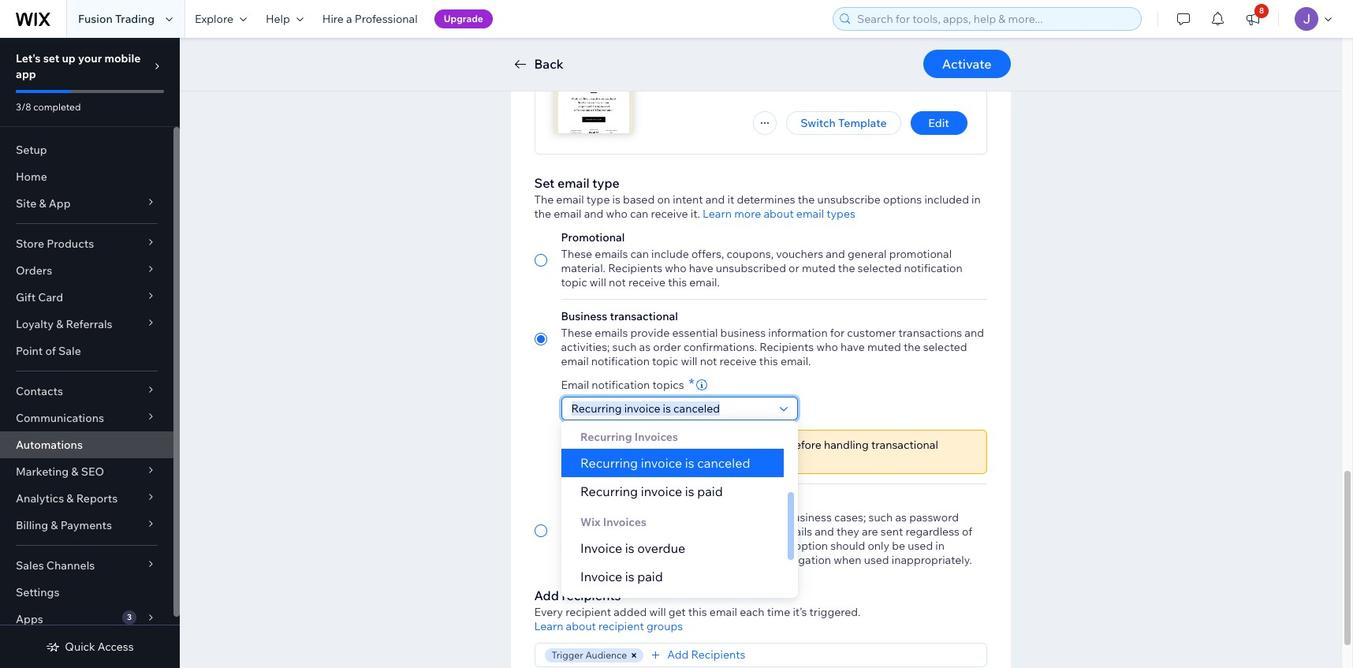 Task type: describe. For each thing, give the bounding box(es) containing it.
loyalty
[[16, 317, 54, 331]]

0 horizontal spatial to
[[680, 539, 691, 553]]

8 button
[[1236, 0, 1271, 38]]

settings
[[16, 585, 60, 599]]

and right it.
[[706, 192, 725, 207]]

email
[[561, 378, 589, 392]]

offers,
[[692, 247, 724, 261]]

customer
[[847, 326, 896, 340]]

options
[[883, 192, 922, 207]]

who for email
[[606, 207, 628, 221]]

add for recipients
[[534, 588, 559, 603]]

it inside the email type is based on intent and it determines the unsubscribe options included in the email and who can receive it.
[[728, 192, 735, 207]]

hire a professional
[[322, 12, 418, 26]]

we recommend seeking local legal advice before handling transactional emails.
[[571, 438, 939, 466]]

essential
[[672, 326, 718, 340]]

this inside business transactional these emails provide essential business information for customer transactions and activities; such as order confirmations. recipients who have muted the selected email notification topic will not receive this email.
[[759, 354, 778, 368]]

email right set
[[558, 175, 590, 191]]

email inside business transactional these emails provide essential business information for customer transactions and activities; such as order confirmations. recipients who have muted the selected email notification topic will not receive this email.
[[561, 354, 589, 368]]

the inside business critical these emails should be sent only for critical business cases; such as password reset. recipients are unable to mute these emails and they are sent regardless of the recipient's consent to receive emails. this option should only be used in extreme cases as it may expose you to legal litigation when used inappropriately.
[[561, 539, 578, 553]]

site & app button
[[0, 190, 174, 217]]

business for business critical these emails should be sent only for critical business cases; such as password reset. recipients are unable to mute these emails and they are sent regardless of the recipient's consent to receive emails. this option should only be used in extreme cases as it may expose you to legal litigation when used inappropriately.
[[561, 494, 608, 508]]

preview image
[[554, 54, 633, 133]]

and up "promotional"
[[584, 207, 604, 221]]

add recipients
[[668, 648, 746, 662]]

of inside business critical these emails should be sent only for critical business cases; such as password reset. recipients are unable to mute these emails and they are sent regardless of the recipient's consent to receive emails. this option should only be used in extreme cases as it may expose you to legal litigation when used inappropriately.
[[962, 525, 973, 539]]

general
[[848, 247, 887, 261]]

& for marketing
[[71, 465, 79, 479]]

this inside add recipients every recipient added will get this email each time it's triggered. learn about recipient groups
[[688, 605, 707, 619]]

card
[[38, 290, 63, 304]]

sales
[[16, 558, 44, 573]]

loyalty & referrals
[[16, 317, 112, 331]]

recipients down add recipients every recipient added will get this email each time it's triggered. learn about recipient groups
[[691, 648, 746, 662]]

invoice for canceled
[[641, 455, 682, 471]]

muted inside business transactional these emails provide essential business information for customer transactions and activities; such as order confirmations. recipients who have muted the selected email notification topic will not receive this email.
[[868, 340, 901, 354]]

learn inside add recipients every recipient added will get this email each time it's triggered. learn about recipient groups
[[534, 619, 564, 633]]

for for only
[[733, 510, 747, 525]]

& for analytics
[[67, 491, 74, 506]]

activate
[[943, 56, 992, 72]]

will inside "promotional these emails can include offers, coupons, vouchers and general promotional material. recipients who have unsubscribed or muted the selected notification topic will not receive this email."
[[590, 275, 607, 289]]

notification inside email notification topics *
[[592, 378, 650, 392]]

quick
[[65, 640, 95, 654]]

receive inside business critical these emails should be sent only for critical business cases; such as password reset. recipients are unable to mute these emails and they are sent regardless of the recipient's consent to receive emails. this option should only be used in extreme cases as it may expose you to legal litigation when used inappropriately.
[[693, 539, 730, 553]]

these
[[748, 525, 777, 539]]

based
[[623, 192, 655, 207]]

topic inside "promotional these emails can include offers, coupons, vouchers and general promotional material. recipients who have unsubscribed or muted the selected notification topic will not receive this email."
[[561, 275, 587, 289]]

muted inside "promotional these emails can include offers, coupons, vouchers and general promotional material. recipients who have unsubscribed or muted the selected notification topic will not receive this email."
[[802, 261, 836, 275]]

extreme
[[561, 553, 604, 567]]

& for site
[[39, 196, 46, 211]]

issued
[[625, 597, 663, 613]]

email left types on the top of the page
[[797, 207, 824, 221]]

back button
[[511, 54, 564, 73]]

such inside business critical these emails should be sent only for critical business cases; such as password reset. recipients are unable to mute these emails and they are sent regardless of the recipient's consent to receive emails. this option should only be used in extreme cases as it may expose you to legal litigation when used inappropriately.
[[869, 510, 893, 525]]

3
[[127, 612, 132, 622]]

communications
[[16, 411, 104, 425]]

can inside the email type is based on intent and it determines the unsubscribe options included in the email and who can receive it.
[[630, 207, 649, 221]]

upgrade
[[444, 13, 483, 24]]

cases;
[[835, 510, 866, 525]]

more
[[734, 207, 761, 221]]

add recipients button
[[649, 648, 746, 662]]

invoice for paid
[[641, 484, 682, 499]]

home link
[[0, 163, 174, 190]]

business for business transactional these emails provide essential business information for customer transactions and activities; such as order confirmations. recipients who have muted the selected email notification topic will not receive this email.
[[561, 309, 608, 323]]

in inside the email type is based on intent and it determines the unsubscribe options included in the email and who can receive it.
[[972, 192, 981, 207]]

regardless
[[906, 525, 960, 539]]

is down recurring invoice is canceled option
[[685, 484, 694, 499]]

sidebar element
[[0, 38, 180, 668]]

before
[[788, 438, 822, 452]]

type for the email type is based on intent and it determines the unsubscribe options included in the email and who can receive it.
[[587, 192, 610, 207]]

these for business critical
[[561, 510, 593, 525]]

email. inside business transactional these emails provide essential business information for customer transactions and activities; such as order confirmations. recipients who have muted the selected email notification topic will not receive this email.
[[781, 354, 811, 368]]

settings link
[[0, 579, 174, 606]]

back
[[534, 56, 564, 72]]

gift
[[16, 290, 36, 304]]

set
[[534, 175, 555, 191]]

1 are from the left
[[649, 525, 666, 539]]

products
[[47, 237, 94, 251]]

email inside add recipients every recipient added will get this email each time it's triggered. learn about recipient groups
[[710, 605, 738, 619]]

business critical these emails should be sent only for critical business cases; such as password reset. recipients are unable to mute these emails and they are sent regardless of the recipient's consent to receive emails. this option should only be used in extreme cases as it may expose you to legal litigation when used inappropriately.
[[561, 494, 973, 567]]

add for recipients
[[668, 648, 689, 662]]

automations link
[[0, 431, 174, 458]]

selected inside business transactional these emails provide essential business information for customer transactions and activities; such as order confirmations. recipients who have muted the selected email notification topic will not receive this email.
[[923, 340, 967, 354]]

orders button
[[0, 257, 174, 284]]

advice
[[752, 438, 786, 452]]

completed
[[33, 101, 81, 113]]

invoice for invoice is overdue
[[580, 540, 622, 556]]

email. inside "promotional these emails can include offers, coupons, vouchers and general promotional material. recipients who have unsubscribed or muted the selected notification topic will not receive this email."
[[690, 275, 720, 289]]

1 horizontal spatial be
[[892, 539, 906, 553]]

recurring for recurring invoice is paid
[[580, 484, 638, 499]]

is inside the email type is based on intent and it determines the unsubscribe options included in the email and who can receive it.
[[613, 192, 621, 207]]

confirmations.
[[684, 340, 757, 354]]

can inside "promotional these emails can include offers, coupons, vouchers and general promotional material. recipients who have unsubscribed or muted the selected notification topic will not receive this email."
[[631, 247, 649, 261]]

information
[[768, 326, 828, 340]]

loyalty & referrals button
[[0, 311, 174, 338]]

marketing
[[16, 465, 69, 479]]

included
[[925, 192, 969, 207]]

get
[[669, 605, 686, 619]]

triggered.
[[810, 605, 861, 619]]

add recipients every recipient added will get this email each time it's triggered. learn about recipient groups
[[534, 588, 861, 633]]

your
[[78, 51, 102, 65]]

2 vertical spatial as
[[638, 553, 649, 567]]

recipients inside business critical these emails should be sent only for critical business cases; such as password reset. recipients are unable to mute these emails and they are sent regardless of the recipient's consent to receive emails. this option should only be used in extreme cases as it may expose you to legal litigation when used inappropriately.
[[592, 525, 647, 539]]

the left types on the top of the page
[[798, 192, 815, 207]]

mobile
[[104, 51, 141, 65]]

template
[[839, 116, 887, 130]]

material.
[[561, 261, 606, 275]]

2 horizontal spatial to
[[746, 553, 756, 567]]

it's
[[793, 605, 807, 619]]

help button
[[256, 0, 313, 38]]

consent
[[636, 539, 678, 553]]

promotional
[[889, 247, 952, 261]]

we
[[571, 438, 588, 452]]

fusion trading
[[78, 12, 155, 26]]

& for loyalty
[[56, 317, 63, 331]]

is down the cases
[[625, 569, 634, 584]]

1 vertical spatial paid
[[637, 569, 663, 584]]

recipients
[[562, 588, 621, 603]]

expose
[[685, 553, 722, 567]]

reset.
[[561, 525, 590, 539]]

home
[[16, 170, 47, 184]]

invoice is paid
[[580, 569, 663, 584]]

as inside business transactional these emails provide essential business information for customer transactions and activities; such as order confirmations. recipients who have muted the selected email notification topic will not receive this email.
[[639, 340, 651, 354]]

email notification topics *
[[561, 375, 695, 393]]

in inside business critical these emails should be sent only for critical business cases; such as password reset. recipients are unable to mute these emails and they are sent regardless of the recipient's consent to receive emails. this option should only be used in extreme cases as it may expose you to legal litigation when used inappropriately.
[[936, 539, 945, 553]]

invoice for invoice is paid
[[580, 569, 622, 584]]

recipient down recipients
[[566, 605, 611, 619]]

the inside business transactional these emails provide essential business information for customer transactions and activities; such as order confirmations. recipients who have muted the selected email notification topic will not receive this email.
[[904, 340, 921, 354]]

0 horizontal spatial be
[[668, 510, 681, 525]]

receive inside business transactional these emails provide essential business information for customer transactions and activities; such as order confirmations. recipients who have muted the selected email notification topic will not receive this email.
[[720, 354, 757, 368]]

transactional inside we recommend seeking local legal advice before handling transactional emails.
[[872, 438, 939, 452]]

fusion
[[78, 12, 113, 26]]

recurring for recurring invoice is canceled
[[580, 455, 638, 471]]

0 horizontal spatial used
[[864, 553, 889, 567]]

email down "set email type" at left
[[556, 192, 584, 207]]

professional
[[355, 12, 418, 26]]

billing
[[16, 518, 48, 532]]

Search for tools, apps, help & more... field
[[853, 8, 1137, 30]]

1 horizontal spatial learn
[[703, 207, 732, 221]]

1 vertical spatial as
[[896, 510, 907, 525]]

channels
[[46, 558, 95, 573]]

marketing & seo button
[[0, 458, 174, 485]]

recurring for recurring invoices
[[580, 430, 632, 444]]

groups
[[647, 619, 683, 633]]



Task type: vqa. For each thing, say whether or not it's contained in the screenshot.
cases;
yes



Task type: locate. For each thing, give the bounding box(es) containing it.
1 horizontal spatial paid
[[697, 484, 723, 499]]

learn about recipient groups link
[[534, 619, 683, 633]]

topic inside business transactional these emails provide essential business information for customer transactions and activities; such as order confirmations. recipients who have muted the selected email notification topic will not receive this email.
[[652, 354, 679, 368]]

apps
[[16, 612, 43, 626]]

these inside business transactional these emails provide essential business information for customer transactions and activities; such as order confirmations. recipients who have muted the selected email notification topic will not receive this email.
[[561, 326, 593, 340]]

legal inside business critical these emails should be sent only for critical business cases; such as password reset. recipients are unable to mute these emails and they are sent regardless of the recipient's consent to receive emails. this option should only be used in extreme cases as it may expose you to legal litigation when used inappropriately.
[[759, 553, 784, 567]]

these inside "promotional these emails can include offers, coupons, vouchers and general promotional material. recipients who have unsubscribed or muted the selected notification topic will not receive this email."
[[561, 247, 593, 261]]

in
[[972, 192, 981, 207], [936, 539, 945, 553]]

sent left 'regardless'
[[881, 525, 903, 539]]

invoices for wix invoices
[[603, 515, 646, 529]]

3 recurring from the top
[[580, 484, 638, 499]]

this inside "promotional these emails can include offers, coupons, vouchers and general promotional material. recipients who have unsubscribed or muted the selected notification topic will not receive this email."
[[668, 275, 687, 289]]

recipients inside "promotional these emails can include offers, coupons, vouchers and general promotional material. recipients who have unsubscribed or muted the selected notification topic will not receive this email."
[[608, 261, 663, 275]]

receive inside the email type is based on intent and it determines the unsubscribe options included in the email and who can receive it.
[[651, 207, 688, 221]]

1 invoice from the top
[[641, 455, 682, 471]]

2 vertical spatial will
[[650, 605, 666, 619]]

transactional up 'provide'
[[610, 309, 678, 323]]

app
[[16, 67, 36, 81]]

transactional inside business transactional these emails provide essential business information for customer transactions and activities; such as order confirmations. recipients who have muted the selected email notification topic will not receive this email.
[[610, 309, 678, 323]]

0 horizontal spatial for
[[733, 510, 747, 525]]

recipients right confirmations.
[[760, 340, 814, 354]]

as
[[639, 340, 651, 354], [896, 510, 907, 525], [638, 553, 649, 567]]

type for set email type
[[593, 175, 620, 191]]

list box
[[561, 420, 798, 619]]

email
[[558, 175, 590, 191], [556, 192, 584, 207], [554, 207, 582, 221], [797, 207, 824, 221], [561, 354, 589, 368], [710, 605, 738, 619]]

2 invoice from the top
[[580, 569, 622, 584]]

trading
[[115, 12, 155, 26]]

business up option
[[787, 510, 832, 525]]

for inside business transactional these emails provide essential business information for customer transactions and activities; such as order confirmations. recipients who have muted the selected email notification topic will not receive this email.
[[830, 326, 845, 340]]

2 vertical spatial these
[[561, 510, 593, 525]]

wix invoices
[[580, 515, 646, 529]]

0 vertical spatial learn
[[703, 207, 732, 221]]

recipients right material.
[[608, 261, 663, 275]]

for for information
[[830, 326, 845, 340]]

activate button
[[924, 50, 1011, 78]]

0 horizontal spatial email.
[[690, 275, 720, 289]]

is inside recurring invoice is canceled option
[[685, 455, 694, 471]]

0 horizontal spatial sent
[[684, 510, 706, 525]]

business inside business critical these emails should be sent only for critical business cases; such as password reset. recipients are unable to mute these emails and they are sent regardless of the recipient's consent to receive emails. this option should only be used in extreme cases as it may expose you to legal litigation when used inappropriately.
[[561, 494, 608, 508]]

1 vertical spatial of
[[962, 525, 973, 539]]

1 vertical spatial for
[[733, 510, 747, 525]]

1 vertical spatial invoice
[[580, 569, 622, 584]]

critical up wix invoices
[[610, 494, 645, 508]]

add
[[534, 588, 559, 603], [668, 648, 689, 662]]

can left include
[[631, 247, 649, 261]]

business right essential
[[721, 326, 766, 340]]

orders
[[16, 263, 52, 278]]

gift card button
[[0, 284, 174, 311]]

0 vertical spatial invoice
[[641, 455, 682, 471]]

0 vertical spatial selected
[[858, 261, 902, 275]]

emails. inside we recommend seeking local legal advice before handling transactional emails.
[[571, 452, 607, 466]]

0 horizontal spatial should
[[631, 510, 665, 525]]

who inside "promotional these emails can include offers, coupons, vouchers and general promotional material. recipients who have unsubscribed or muted the selected notification topic will not receive this email."
[[665, 261, 687, 275]]

the email type is based on intent and it determines the unsubscribe options included in the email and who can receive it.
[[534, 192, 981, 221]]

and inside business critical these emails should be sent only for critical business cases; such as password reset. recipients are unable to mute these emails and they are sent regardless of the recipient's consent to receive emails. this option should only be used in extreme cases as it may expose you to legal litigation when used inappropriately.
[[815, 525, 834, 539]]

0 vertical spatial legal
[[725, 438, 750, 452]]

or
[[789, 261, 800, 275]]

not inside "promotional these emails can include offers, coupons, vouchers and general promotional material. recipients who have unsubscribed or muted the selected notification topic will not receive this email."
[[609, 275, 626, 289]]

type inside the email type is based on intent and it determines the unsubscribe options included in the email and who can receive it.
[[587, 192, 610, 207]]

the
[[798, 192, 815, 207], [534, 207, 551, 221], [838, 261, 855, 275], [904, 340, 921, 354], [561, 539, 578, 553]]

1 horizontal spatial critical
[[750, 510, 784, 525]]

invoices up the invoice is overdue
[[603, 515, 646, 529]]

0 horizontal spatial emails.
[[571, 452, 607, 466]]

local
[[698, 438, 722, 452]]

0 horizontal spatial only
[[709, 510, 730, 525]]

who up "promotional"
[[606, 207, 628, 221]]

paid down the canceled
[[697, 484, 723, 499]]

3 these from the top
[[561, 510, 593, 525]]

business transactional these emails provide essential business information for customer transactions and activities; such as order confirmations. recipients who have muted the selected email notification topic will not receive this email.
[[561, 309, 984, 368]]

notification up email notification topics *
[[591, 354, 650, 368]]

invoice is overdue
[[580, 540, 685, 556]]

they
[[837, 525, 860, 539]]

1 vertical spatial in
[[936, 539, 945, 553]]

coupons,
[[727, 247, 774, 261]]

1 horizontal spatial used
[[908, 539, 933, 553]]

help
[[266, 12, 290, 26]]

2 vertical spatial notification
[[592, 378, 650, 392]]

recommend
[[591, 438, 653, 452]]

transactional right handling
[[872, 438, 939, 452]]

1 horizontal spatial not
[[700, 354, 717, 368]]

used
[[908, 539, 933, 553], [864, 553, 889, 567]]

about up trigger audience
[[566, 619, 596, 633]]

3/8 completed
[[16, 101, 81, 113]]

in down "password"
[[936, 539, 945, 553]]

and left general
[[826, 247, 845, 261]]

1 horizontal spatial such
[[869, 510, 893, 525]]

point
[[16, 344, 43, 358]]

1 vertical spatial type
[[587, 192, 610, 207]]

to right you
[[746, 553, 756, 567]]

emails. inside business critical these emails should be sent only for critical business cases; such as password reset. recipients are unable to mute these emails and they are sent regardless of the recipient's consent to receive emails. this option should only be used in extreme cases as it may expose you to legal litigation when used inappropriately.
[[733, 539, 769, 553]]

are up overdue
[[649, 525, 666, 539]]

who for transactional
[[817, 340, 838, 354]]

1 vertical spatial who
[[665, 261, 687, 275]]

have inside business transactional these emails provide essential business information for customer transactions and activities; such as order confirmations. recipients who have muted the selected email notification topic will not receive this email.
[[841, 340, 865, 354]]

be left 'regardless'
[[892, 539, 906, 553]]

switch template
[[801, 116, 887, 130]]

0 vertical spatial have
[[689, 261, 714, 275]]

& right billing at the bottom left of the page
[[51, 518, 58, 532]]

when
[[834, 553, 862, 567]]

recipient down invoice issued in the left bottom of the page
[[599, 619, 644, 633]]

determines
[[737, 192, 796, 207]]

0 vertical spatial recurring
[[580, 430, 632, 444]]

0 horizontal spatial transactional
[[610, 309, 678, 323]]

1 horizontal spatial legal
[[759, 553, 784, 567]]

for left "these"
[[733, 510, 747, 525]]

hire
[[322, 12, 344, 26]]

0 vertical spatial it
[[728, 192, 735, 207]]

invoices up the recurring invoice is canceled
[[634, 430, 678, 444]]

and
[[706, 192, 725, 207], [584, 207, 604, 221], [826, 247, 845, 261], [965, 326, 984, 340], [815, 525, 834, 539]]

business inside business transactional these emails provide essential business information for customer transactions and activities; such as order confirmations. recipients who have muted the selected email notification topic will not receive this email.
[[721, 326, 766, 340]]

1 recurring from the top
[[580, 430, 632, 444]]

0 vertical spatial invoices
[[634, 430, 678, 444]]

and right transactions
[[965, 326, 984, 340]]

these up recipient's
[[561, 510, 593, 525]]

1 invoice from the top
[[580, 540, 622, 556]]

selected inside "promotional these emails can include offers, coupons, vouchers and general promotional material. recipients who have unsubscribed or muted the selected notification topic will not receive this email."
[[858, 261, 902, 275]]

topics
[[653, 378, 684, 392]]

invoice up recipients
[[580, 569, 622, 584]]

0 vertical spatial such
[[613, 340, 637, 354]]

email right the
[[554, 207, 582, 221]]

2 these from the top
[[561, 326, 593, 340]]

this
[[771, 539, 792, 553]]

recurring down recommend
[[580, 455, 638, 471]]

business up wix
[[561, 494, 608, 508]]

is left the consent
[[625, 540, 634, 556]]

is down the seeking
[[685, 455, 694, 471]]

selected right customer
[[923, 340, 967, 354]]

for inside business critical these emails should be sent only for critical business cases; such as password reset. recipients are unable to mute these emails and they are sent regardless of the recipient's consent to receive emails. this option should only be used in extreme cases as it may expose you to legal litigation when used inappropriately.
[[733, 510, 747, 525]]

only right unable
[[709, 510, 730, 525]]

notification inside business transactional these emails provide essential business information for customer transactions and activities; such as order confirmations. recipients who have muted the selected email notification topic will not receive this email.
[[591, 354, 650, 368]]

reports
[[76, 491, 118, 506]]

1 vertical spatial critical
[[750, 510, 784, 525]]

have inside "promotional these emails can include offers, coupons, vouchers and general promotional material. recipients who have unsubscribed or muted the selected notification topic will not receive this email."
[[689, 261, 714, 275]]

may
[[661, 553, 683, 567]]

store products
[[16, 237, 94, 251]]

1 vertical spatial about
[[566, 619, 596, 633]]

receive inside "promotional these emails can include offers, coupons, vouchers and general promotional material. recipients who have unsubscribed or muted the selected notification topic will not receive this email."
[[629, 275, 666, 289]]

set email type
[[534, 175, 620, 191]]

1 horizontal spatial only
[[868, 539, 890, 553]]

and inside business transactional these emails provide essential business information for customer transactions and activities; such as order confirmations. recipients who have muted the selected email notification topic will not receive this email.
[[965, 326, 984, 340]]

1 vertical spatial notification
[[591, 354, 650, 368]]

audience
[[586, 649, 627, 661]]

0 vertical spatial notification
[[904, 261, 963, 275]]

0 horizontal spatial are
[[649, 525, 666, 539]]

marketing & seo
[[16, 465, 104, 479]]

1 vertical spatial invoice
[[641, 484, 682, 499]]

email. down 'information'
[[781, 354, 811, 368]]

2 recurring from the top
[[580, 455, 638, 471]]

add up the every
[[534, 588, 559, 603]]

0 horizontal spatial in
[[936, 539, 945, 553]]

learn up "trigger"
[[534, 619, 564, 633]]

legal down "these"
[[759, 553, 784, 567]]

0 horizontal spatial add
[[534, 588, 559, 603]]

notification inside "promotional these emails can include offers, coupons, vouchers and general promotional material. recipients who have unsubscribed or muted the selected notification topic will not receive this email."
[[904, 261, 963, 275]]

& for billing
[[51, 518, 58, 532]]

recurring invoice is canceled option
[[561, 449, 784, 477]]

of left sale
[[45, 344, 56, 358]]

trigger audience
[[552, 649, 627, 661]]

let's set up your mobile app
[[16, 51, 141, 81]]

Email notification topics field
[[567, 398, 775, 420]]

invoice down wix
[[580, 540, 622, 556]]

store
[[16, 237, 44, 251]]

1 vertical spatial business
[[787, 510, 832, 525]]

it left may
[[652, 553, 658, 567]]

emails
[[595, 247, 628, 261], [595, 326, 628, 340], [595, 510, 628, 525], [779, 525, 812, 539]]

a
[[346, 12, 352, 26]]

communications button
[[0, 405, 174, 431]]

emails inside business transactional these emails provide essential business information for customer transactions and activities; such as order confirmations. recipients who have muted the selected email notification topic will not receive this email.
[[595, 326, 628, 340]]

for left customer
[[830, 326, 845, 340]]

learn more about email types link
[[703, 207, 856, 221]]

1 horizontal spatial in
[[972, 192, 981, 207]]

time
[[767, 605, 791, 619]]

set
[[43, 51, 59, 65]]

business inside business critical these emails should be sent only for critical business cases; such as password reset. recipients are unable to mute these emails and they are sent regardless of the recipient's consent to receive emails. this option should only be used in extreme cases as it may expose you to legal litigation when used inappropriately.
[[787, 510, 832, 525]]

this down include
[[668, 275, 687, 289]]

recurring down email notification topics *
[[580, 430, 632, 444]]

who inside business transactional these emails provide essential business information for customer transactions and activities; such as order confirmations. recipients who have muted the selected email notification topic will not receive this email.
[[817, 340, 838, 354]]

is left based
[[613, 192, 621, 207]]

this right get
[[688, 605, 707, 619]]

invoice for invoice issued
[[580, 597, 622, 613]]

invoice up 'learn about recipient groups' link
[[580, 597, 622, 613]]

invoices for recurring invoices
[[634, 430, 678, 444]]

this down 'information'
[[759, 354, 778, 368]]

paid down may
[[637, 569, 663, 584]]

and inside "promotional these emails can include offers, coupons, vouchers and general promotional material. recipients who have unsubscribed or muted the selected notification topic will not receive this email."
[[826, 247, 845, 261]]

1 vertical spatial topic
[[652, 354, 679, 368]]

the down set
[[534, 207, 551, 221]]

on
[[657, 192, 671, 207]]

recurring inside option
[[580, 455, 638, 471]]

it
[[728, 192, 735, 207], [652, 553, 658, 567]]

recurring up wix invoices
[[580, 484, 638, 499]]

0 horizontal spatial selected
[[858, 261, 902, 275]]

are right they
[[862, 525, 878, 539]]

1 vertical spatial emails.
[[733, 539, 769, 553]]

handling
[[824, 438, 869, 452]]

used down "password"
[[908, 539, 933, 553]]

1 horizontal spatial email.
[[781, 354, 811, 368]]

1 vertical spatial business
[[561, 494, 608, 508]]

1 business from the top
[[561, 309, 608, 323]]

0 horizontal spatial have
[[689, 261, 714, 275]]

have
[[689, 261, 714, 275], [841, 340, 865, 354]]

1 vertical spatial these
[[561, 326, 593, 340]]

are
[[649, 525, 666, 539], [862, 525, 878, 539]]

the left recipient's
[[561, 539, 578, 553]]

who inside the email type is based on intent and it determines the unsubscribe options included in the email and who can receive it.
[[606, 207, 628, 221]]

add inside add recipients every recipient added will get this email each time it's triggered. learn about recipient groups
[[534, 588, 559, 603]]

invoice
[[641, 455, 682, 471], [641, 484, 682, 499]]

as right the cases
[[638, 553, 649, 567]]

2 business from the top
[[561, 494, 608, 508]]

email up email on the left bottom of page
[[561, 354, 589, 368]]

can left on
[[630, 207, 649, 221]]

emails inside "promotional these emails can include offers, coupons, vouchers and general promotional material. recipients who have unsubscribed or muted the selected notification topic will not receive this email."
[[595, 247, 628, 261]]

these inside business critical these emails should be sent only for critical business cases; such as password reset. recipients are unable to mute these emails and they are sent regardless of the recipient's consent to receive emails. this option should only be used in extreme cases as it may expose you to legal litigation when used inappropriately.
[[561, 510, 593, 525]]

8
[[1260, 6, 1265, 16]]

emails up the litigation at the right
[[779, 525, 812, 539]]

should down recurring invoice is paid
[[631, 510, 665, 525]]

0 horizontal spatial legal
[[725, 438, 750, 452]]

the right vouchers
[[838, 261, 855, 275]]

transactional
[[610, 309, 678, 323], [872, 438, 939, 452]]

0 vertical spatial who
[[606, 207, 628, 221]]

1 horizontal spatial emails.
[[733, 539, 769, 553]]

0 horizontal spatial critical
[[610, 494, 645, 508]]

1 vertical spatial learn
[[534, 619, 564, 633]]

1 vertical spatial invoices
[[603, 515, 646, 529]]

0 horizontal spatial such
[[613, 340, 637, 354]]

1 horizontal spatial should
[[831, 539, 866, 553]]

0 horizontal spatial about
[[566, 619, 596, 633]]

2 invoice from the top
[[641, 484, 682, 499]]

1 horizontal spatial have
[[841, 340, 865, 354]]

and left they
[[815, 525, 834, 539]]

types
[[827, 207, 856, 221]]

1 vertical spatial selected
[[923, 340, 967, 354]]

0 horizontal spatial paid
[[637, 569, 663, 584]]

of right 'regardless'
[[962, 525, 973, 539]]

emails down "promotional"
[[595, 247, 628, 261]]

only right they
[[868, 539, 890, 553]]

2 are from the left
[[862, 525, 878, 539]]

will up *
[[681, 354, 698, 368]]

edit button
[[911, 111, 967, 135]]

not inside business transactional these emails provide essential business information for customer transactions and activities; such as order confirmations. recipients who have muted the selected email notification topic will not receive this email.
[[700, 354, 717, 368]]

0 horizontal spatial business
[[721, 326, 766, 340]]

sent left mute
[[684, 510, 706, 525]]

legal inside we recommend seeking local legal advice before handling transactional emails.
[[725, 438, 750, 452]]

1 horizontal spatial business
[[787, 510, 832, 525]]

0 vertical spatial critical
[[610, 494, 645, 508]]

will inside add recipients every recipient added will get this email each time it's triggered. learn about recipient groups
[[650, 605, 666, 619]]

hire a professional link
[[313, 0, 427, 38]]

list box containing recurring invoice is canceled
[[561, 420, 798, 619]]

quick access
[[65, 640, 134, 654]]

0 horizontal spatial learn
[[534, 619, 564, 633]]

3 invoice from the top
[[580, 597, 622, 613]]

the inside "promotional these emails can include offers, coupons, vouchers and general promotional material. recipients who have unsubscribed or muted the selected notification topic will not receive this email."
[[838, 261, 855, 275]]

1 vertical spatial can
[[631, 247, 649, 261]]

payments
[[60, 518, 112, 532]]

emails up recipient's
[[595, 510, 628, 525]]

it inside business critical these emails should be sent only for critical business cases; such as password reset. recipients are unable to mute these emails and they are sent regardless of the recipient's consent to receive emails. this option should only be used in extreme cases as it may expose you to legal litigation when used inappropriately.
[[652, 553, 658, 567]]

1 vertical spatial should
[[831, 539, 866, 553]]

analytics & reports
[[16, 491, 118, 506]]

1 horizontal spatial sent
[[881, 525, 903, 539]]

1 horizontal spatial add
[[668, 648, 689, 662]]

these for business transactional
[[561, 326, 593, 340]]

such inside business transactional these emails provide essential business information for customer transactions and activities; such as order confirmations. recipients who have muted the selected email notification topic will not receive this email.
[[613, 340, 637, 354]]

will left get
[[650, 605, 666, 619]]

it left determines
[[728, 192, 735, 207]]

have left unsubscribed
[[689, 261, 714, 275]]

in right included
[[972, 192, 981, 207]]

0 vertical spatial email.
[[690, 275, 720, 289]]

notification
[[904, 261, 963, 275], [591, 354, 650, 368], [592, 378, 650, 392]]

& right loyalty
[[56, 317, 63, 331]]

referrals
[[66, 317, 112, 331]]

type down "set email type" at left
[[587, 192, 610, 207]]

0 vertical spatial of
[[45, 344, 56, 358]]

0 horizontal spatial muted
[[802, 261, 836, 275]]

unsubscribe
[[818, 192, 881, 207]]

0 horizontal spatial it
[[652, 553, 658, 567]]

as left order
[[639, 340, 651, 354]]

will inside business transactional these emails provide essential business information for customer transactions and activities; such as order confirmations. recipients who have muted the selected email notification topic will not receive this email.
[[681, 354, 698, 368]]

the
[[534, 192, 554, 207]]

gift card
[[16, 290, 63, 304]]

learn
[[703, 207, 732, 221], [534, 619, 564, 633]]

0 vertical spatial muted
[[802, 261, 836, 275]]

who
[[606, 207, 628, 221], [665, 261, 687, 275], [817, 340, 838, 354]]

selected up customer
[[858, 261, 902, 275]]

recipients inside business transactional these emails provide essential business information for customer transactions and activities; such as order confirmations. recipients who have muted the selected email notification topic will not receive this email.
[[760, 340, 814, 354]]

email left 'each'
[[710, 605, 738, 619]]

app
[[49, 196, 71, 211]]

recurring invoice is paid
[[580, 484, 723, 499]]

can
[[630, 207, 649, 221], [631, 247, 649, 261]]

used right when on the right
[[864, 553, 889, 567]]

3/8
[[16, 101, 31, 113]]

1 horizontal spatial about
[[764, 207, 794, 221]]

who left customer
[[817, 340, 838, 354]]

receive
[[651, 207, 688, 221], [629, 275, 666, 289], [720, 354, 757, 368], [693, 539, 730, 553]]

topic down "promotional"
[[561, 275, 587, 289]]

1 these from the top
[[561, 247, 593, 261]]

1 vertical spatial have
[[841, 340, 865, 354]]

of
[[45, 344, 56, 358], [962, 525, 973, 539]]

0 vertical spatial invoice
[[580, 540, 622, 556]]

access
[[98, 640, 134, 654]]

1 vertical spatial not
[[700, 354, 717, 368]]

about inside add recipients every recipient added will get this email each time it's triggered. learn about recipient groups
[[566, 619, 596, 633]]

these up email on the left bottom of page
[[561, 326, 593, 340]]

0 vertical spatial this
[[668, 275, 687, 289]]

invoice issued
[[580, 597, 663, 613]]

critical
[[610, 494, 645, 508], [750, 510, 784, 525]]

business inside business transactional these emails provide essential business information for customer transactions and activities; such as order confirmations. recipients who have muted the selected email notification topic will not receive this email.
[[561, 309, 608, 323]]

& left seo at the bottom of the page
[[71, 465, 79, 479]]

business up activities;
[[561, 309, 608, 323]]

be up the consent
[[668, 510, 681, 525]]

1 horizontal spatial this
[[688, 605, 707, 619]]

0 horizontal spatial this
[[668, 275, 687, 289]]

0 vertical spatial only
[[709, 510, 730, 525]]

of inside sidebar element
[[45, 344, 56, 358]]

to left mute
[[706, 525, 716, 539]]

inappropriately.
[[892, 553, 972, 567]]

to right the consent
[[680, 539, 691, 553]]

1 horizontal spatial are
[[862, 525, 878, 539]]

0 vertical spatial emails.
[[571, 452, 607, 466]]

1 horizontal spatial of
[[962, 525, 973, 539]]

0 horizontal spatial will
[[590, 275, 607, 289]]

2 vertical spatial this
[[688, 605, 707, 619]]

email. down "offers,"
[[690, 275, 720, 289]]

the right customer
[[904, 340, 921, 354]]

0 horizontal spatial topic
[[561, 275, 587, 289]]

emails. left this
[[733, 539, 769, 553]]

notification right email on the left bottom of page
[[592, 378, 650, 392]]

invoice inside option
[[641, 455, 682, 471]]

2 horizontal spatial who
[[817, 340, 838, 354]]

0 vertical spatial about
[[764, 207, 794, 221]]

1 horizontal spatial muted
[[868, 340, 901, 354]]

emails. down recurring invoices
[[571, 452, 607, 466]]

0 vertical spatial should
[[631, 510, 665, 525]]

1 horizontal spatial to
[[706, 525, 716, 539]]

1 vertical spatial transactional
[[872, 438, 939, 452]]

provide
[[631, 326, 670, 340]]

notification up transactions
[[904, 261, 963, 275]]

add down groups
[[668, 648, 689, 662]]

billing & payments button
[[0, 512, 174, 539]]

recipients up the invoice is overdue
[[592, 525, 647, 539]]

1 vertical spatial be
[[892, 539, 906, 553]]

trigger
[[552, 649, 583, 661]]

these down "promotional"
[[561, 247, 593, 261]]

1 horizontal spatial who
[[665, 261, 687, 275]]

sales channels button
[[0, 552, 174, 579]]



